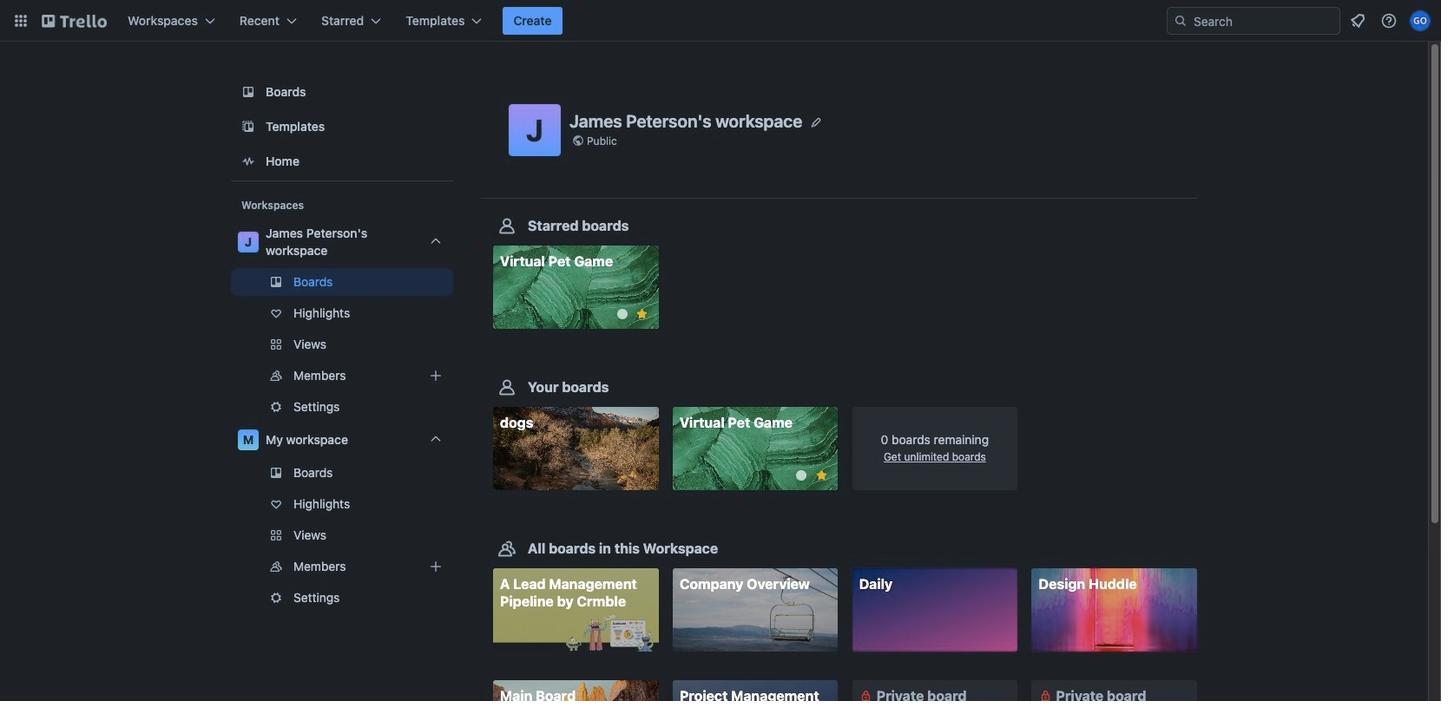 Task type: locate. For each thing, give the bounding box(es) containing it.
add image
[[426, 366, 446, 386]]

gary orlando (garyorlando) image
[[1410, 10, 1431, 31]]

click to unstar this board. it will be removed from your starred list. image right there is new activity on this board. image
[[635, 307, 650, 322]]

1 vertical spatial click to unstar this board. it will be removed from your starred list. image
[[814, 468, 830, 484]]

sm image
[[858, 688, 875, 702], [1037, 688, 1055, 702]]

back to home image
[[42, 7, 107, 35]]

1 horizontal spatial sm image
[[1037, 688, 1055, 702]]

add image
[[426, 557, 446, 578]]

0 horizontal spatial click to unstar this board. it will be removed from your starred list. image
[[635, 307, 650, 322]]

2 sm image from the left
[[1037, 688, 1055, 702]]

there is new activity on this board. image
[[617, 309, 628, 320]]

click to unstar this board. it will be removed from your starred list. image
[[635, 307, 650, 322], [814, 468, 830, 484]]

0 horizontal spatial sm image
[[858, 688, 875, 702]]

1 horizontal spatial click to unstar this board. it will be removed from your starred list. image
[[814, 468, 830, 484]]

click to unstar this board. it will be removed from your starred list. image right there is new activity on this board. icon
[[814, 468, 830, 484]]

0 vertical spatial click to unstar this board. it will be removed from your starred list. image
[[635, 307, 650, 322]]

0 notifications image
[[1348, 10, 1369, 31]]



Task type: vqa. For each thing, say whether or not it's contained in the screenshot.
bottom add icon
yes



Task type: describe. For each thing, give the bounding box(es) containing it.
click to unstar this board. it will be removed from your starred list. image for there is new activity on this board. icon
[[814, 468, 830, 484]]

home image
[[238, 151, 259, 172]]

there is new activity on this board. image
[[797, 471, 807, 481]]

search image
[[1174, 14, 1188, 28]]

click to unstar this board. it will be removed from your starred list. image for there is new activity on this board. image
[[635, 307, 650, 322]]

board image
[[238, 82, 259, 102]]

1 sm image from the left
[[858, 688, 875, 702]]

open information menu image
[[1381, 12, 1398, 30]]

template board image
[[238, 116, 259, 137]]

primary element
[[0, 0, 1442, 42]]

Search field
[[1188, 9, 1340, 33]]



